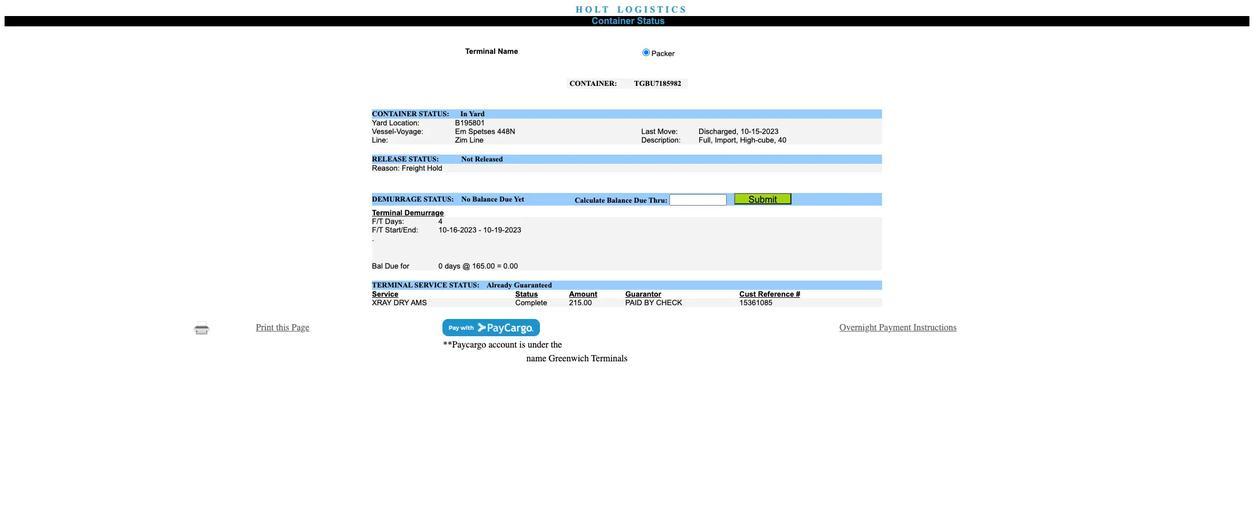 Task type: locate. For each thing, give the bounding box(es) containing it.
guaranteed
[[514, 281, 552, 289]]

terminal down demurrage
[[372, 209, 403, 217]]

tgbu7185982
[[634, 79, 681, 88]]

service
[[372, 290, 399, 299]]

1 horizontal spatial i
[[665, 5, 669, 14]]

zim line
[[455, 136, 484, 144]]

4
[[439, 217, 443, 226]]

terminal
[[372, 281, 413, 289]]

0 vertical spatial yard
[[469, 109, 485, 118]]

yard
[[469, 109, 485, 118], [372, 119, 387, 127]]

165.00
[[472, 262, 495, 271]]

0 horizontal spatial yard
[[372, 119, 387, 127]]

vessel-
[[372, 127, 396, 136]]

payment
[[879, 323, 911, 333]]

0 horizontal spatial i
[[644, 5, 648, 14]]

0 horizontal spatial o
[[585, 5, 592, 14]]

0 horizontal spatial 2023
[[460, 226, 477, 234]]

f/t for f/t start/end:
[[372, 226, 383, 234]]

1 horizontal spatial status
[[637, 16, 665, 26]]

the
[[551, 340, 562, 350]]

.
[[372, 234, 374, 243]]

voyage:
[[396, 127, 423, 136]]

o left g
[[625, 5, 632, 14]]

import,
[[715, 136, 738, 144]]

full, import, high-cube, 40
[[699, 136, 787, 144]]

terminal service status:      already guaranteed
[[372, 281, 552, 289]]

balance right calculate
[[607, 196, 632, 205]]

due left yet
[[499, 195, 512, 203]]

s right c
[[680, 5, 685, 14]]

2 horizontal spatial due
[[634, 196, 647, 205]]

1 vertical spatial terminal
[[372, 209, 403, 217]]

1 f/t from the top
[[372, 217, 383, 226]]

2 f/t from the top
[[372, 226, 383, 234]]

c
[[671, 5, 678, 14]]

1 s from the left
[[650, 5, 655, 14]]

amount
[[569, 290, 597, 299]]

10- right import,
[[741, 127, 751, 136]]

1 horizontal spatial due
[[499, 195, 512, 203]]

15-
[[751, 127, 762, 136]]

yard up line:
[[372, 119, 387, 127]]

released
[[475, 155, 503, 163]]

0 horizontal spatial balance
[[472, 195, 498, 203]]

due left for
[[385, 262, 399, 271]]

o
[[585, 5, 592, 14], [625, 5, 632, 14]]

status down guaranteed
[[515, 290, 538, 299]]

terminals
[[591, 354, 628, 364]]

2 horizontal spatial 10-
[[741, 127, 751, 136]]

None radio
[[642, 49, 650, 56]]

0 horizontal spatial terminal
[[372, 209, 403, 217]]

ams
[[411, 299, 427, 307]]

f/t start/end:
[[372, 226, 418, 234]]

1 horizontal spatial 2023
[[505, 226, 521, 234]]

complete
[[515, 299, 547, 307]]

448n
[[497, 127, 515, 136]]

paid by check
[[625, 299, 682, 307]]

calculate balance due thru:
[[575, 196, 669, 205]]

status inside h          o l t    l o g i s t i c s container          status
[[637, 16, 665, 26]]

reason:
[[372, 164, 400, 173]]

status down t
[[637, 16, 665, 26]]

location:
[[389, 119, 420, 127]]

l
[[595, 5, 600, 14]]

release status:            not released reason: freight hold
[[372, 155, 503, 173]]

print
[[256, 323, 274, 333]]

greenwich
[[549, 354, 589, 364]]

=
[[497, 262, 501, 271]]

1 horizontal spatial 10-
[[483, 226, 494, 234]]

balance
[[472, 195, 498, 203], [607, 196, 632, 205]]

None submit
[[734, 193, 792, 205]]

0 vertical spatial terminal
[[465, 47, 496, 56]]

line:
[[372, 136, 388, 144]]

2023 left the -
[[460, 226, 477, 234]]

calculate
[[575, 196, 605, 205]]

start/end:
[[385, 226, 418, 234]]

status
[[637, 16, 665, 26], [515, 290, 538, 299]]

10- right the -
[[483, 226, 494, 234]]

due
[[499, 195, 512, 203], [634, 196, 647, 205], [385, 262, 399, 271]]

yard up b195801
[[469, 109, 485, 118]]

10-16-2023  -  10-19-2023
[[439, 226, 521, 234]]

terminal for terminal demurrage
[[372, 209, 403, 217]]

demurrage
[[372, 195, 422, 203]]

in
[[460, 109, 467, 118]]

0
[[439, 262, 443, 271]]

this
[[276, 323, 289, 333]]

service
[[414, 281, 447, 289]]

overnight payment instructions
[[840, 323, 957, 333]]

10- down 'demurrage'
[[439, 226, 449, 234]]

10-
[[741, 127, 751, 136], [439, 226, 449, 234], [483, 226, 494, 234]]

last move:
[[641, 127, 678, 136]]

demurrage status:       no balance due yet
[[372, 195, 524, 203]]

bal due for
[[372, 262, 409, 271]]

overnight
[[840, 323, 877, 333]]

i right g
[[644, 5, 648, 14]]

2023 down yet
[[505, 226, 521, 234]]

discharged,
[[699, 127, 738, 136]]

1 vertical spatial yard
[[372, 119, 387, 127]]

days
[[445, 262, 460, 271]]

overnight payment instructions link
[[840, 323, 957, 333]]

o left l
[[585, 5, 592, 14]]

balance right no
[[472, 195, 498, 203]]

2023 right high-
[[762, 127, 779, 136]]

16-
[[449, 226, 460, 234]]

2 o from the left
[[625, 5, 632, 14]]

em
[[455, 127, 466, 136]]

f/t for f/t days:
[[372, 217, 383, 226]]

terminal name
[[465, 47, 518, 56]]

i right t
[[665, 5, 669, 14]]

not
[[461, 155, 473, 163]]

1 horizontal spatial terminal
[[465, 47, 496, 56]]

s left t
[[650, 5, 655, 14]]

terminal
[[465, 47, 496, 56], [372, 209, 403, 217]]

description:
[[641, 136, 681, 144]]

1 horizontal spatial s
[[680, 5, 685, 14]]

1 horizontal spatial o
[[625, 5, 632, 14]]

high-
[[740, 136, 758, 144]]

0 horizontal spatial s
[[650, 5, 655, 14]]

terminal for terminal name
[[465, 47, 496, 56]]

None text field
[[669, 194, 727, 206]]

0 horizontal spatial status
[[515, 290, 538, 299]]

0 vertical spatial status
[[637, 16, 665, 26]]

due left thru:
[[634, 196, 647, 205]]

instructions
[[913, 323, 957, 333]]

terminal left name
[[465, 47, 496, 56]]

1 o from the left
[[585, 5, 592, 14]]

reference
[[758, 290, 794, 299]]



Task type: describe. For each thing, give the bounding box(es) containing it.
dry
[[394, 299, 409, 307]]

xray dry ams
[[372, 299, 427, 307]]

demurrage
[[405, 209, 444, 217]]

1 horizontal spatial yard
[[469, 109, 485, 118]]

freight
[[402, 164, 425, 173]]

line
[[470, 136, 484, 144]]

h          o l t    l o g i s t i c s container          status
[[576, 5, 685, 26]]

0 horizontal spatial due
[[385, 262, 399, 271]]

check
[[656, 299, 682, 307]]

**paycargo
[[443, 340, 486, 350]]

name
[[498, 47, 518, 56]]

move:
[[658, 127, 678, 136]]

container:
[[570, 79, 617, 88]]

em spetses 448n
[[455, 127, 515, 136]]

19-
[[494, 226, 505, 234]]

cust
[[739, 290, 756, 299]]

zim
[[455, 136, 468, 144]]

by
[[644, 299, 654, 307]]

**paycargo account is under the name greenwich terminals
[[443, 340, 628, 364]]

for
[[401, 262, 409, 271]]

2 s from the left
[[680, 5, 685, 14]]

vessel-voyage:
[[372, 127, 423, 136]]

name
[[527, 354, 546, 364]]

xray
[[372, 299, 392, 307]]

hold
[[427, 164, 442, 173]]

print this page
[[256, 323, 309, 333]]

#
[[796, 290, 800, 299]]

g
[[635, 5, 642, 14]]

no
[[461, 195, 470, 203]]

2 horizontal spatial 2023
[[762, 127, 779, 136]]

2 i from the left
[[665, 5, 669, 14]]

print this page link
[[256, 323, 309, 333]]

0 horizontal spatial 10-
[[439, 226, 449, 234]]

0.00
[[503, 262, 518, 271]]

discharged, 10-15-2023
[[699, 127, 779, 136]]

container
[[592, 16, 634, 26]]

t    l
[[602, 5, 623, 14]]

under
[[528, 340, 549, 350]]

already
[[487, 281, 512, 289]]

@
[[463, 262, 470, 271]]

yard location:
[[372, 119, 420, 127]]

1 i from the left
[[644, 5, 648, 14]]

1 horizontal spatial balance
[[607, 196, 632, 205]]

bal
[[372, 262, 383, 271]]

b195801
[[455, 119, 485, 127]]

cube,
[[758, 136, 776, 144]]

215.00
[[569, 299, 592, 307]]

paid
[[625, 299, 642, 307]]

cust reference #
[[739, 290, 800, 299]]

t
[[657, 5, 663, 14]]

days:
[[385, 217, 404, 226]]

spetses
[[468, 127, 495, 136]]

40
[[778, 136, 787, 144]]

1 vertical spatial status
[[515, 290, 538, 299]]

yet
[[514, 195, 524, 203]]

last
[[641, 127, 655, 136]]

thru:
[[649, 196, 668, 205]]

container status:      in yard
[[372, 109, 485, 118]]

h
[[576, 5, 583, 14]]

guarantor
[[625, 290, 661, 299]]

terminal demurrage
[[372, 209, 444, 217]]

container
[[372, 109, 417, 118]]

page
[[292, 323, 309, 333]]

is
[[519, 340, 525, 350]]

15361085
[[739, 299, 773, 307]]

0 days @ 165.00 = 0.00
[[439, 262, 518, 271]]

release
[[372, 155, 407, 163]]

f/t days:
[[372, 217, 404, 226]]

packer
[[652, 49, 675, 58]]



Task type: vqa. For each thing, say whether or not it's contained in the screenshot.
Already
yes



